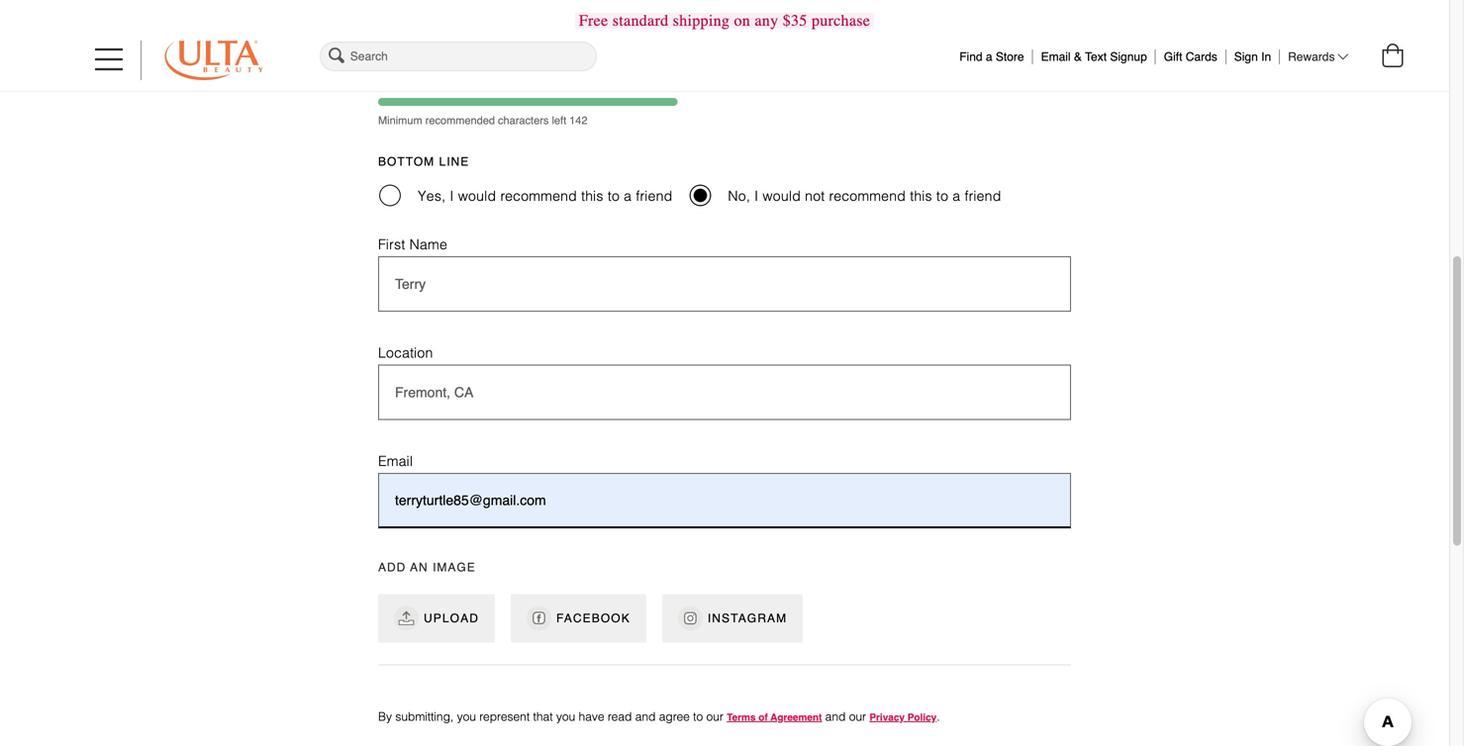 Task type: vqa. For each thing, say whether or not it's contained in the screenshot.
Add
yes



Task type: describe. For each thing, give the bounding box(es) containing it.
instagram button
[[662, 594, 803, 643]]

1 and from the left
[[635, 710, 656, 724]]

purchase
[[812, 11, 870, 30]]

facebook
[[556, 612, 630, 626]]

represent
[[479, 710, 530, 724]]

i for no,
[[754, 188, 759, 204]]

terms
[[727, 712, 756, 724]]

facebook button
[[511, 594, 646, 643]]

0 horizontal spatial a
[[624, 188, 632, 204]]

First Name text field
[[378, 256, 1071, 312]]

rewards
[[1288, 50, 1335, 64]]

2 horizontal spatial to
[[936, 188, 949, 204]]

find a store link
[[959, 45, 1024, 64]]

$35
[[783, 11, 807, 30]]

minimum
[[378, 114, 422, 127]]

that
[[533, 710, 553, 724]]

yes,
[[418, 188, 446, 204]]

1 you from the left
[[457, 710, 476, 724]]

cart - 0 items - shows more content image
[[1383, 44, 1403, 67]]

of
[[759, 712, 768, 724]]

find a store
[[959, 50, 1024, 64]]

terms of agreement link
[[727, 712, 822, 724]]

not
[[805, 188, 825, 204]]

submitting,
[[395, 710, 454, 724]]

142
[[569, 114, 588, 127]]

by
[[378, 710, 392, 724]]

No, I would not recommend this to a friend radio
[[690, 185, 711, 206]]

i for yes,
[[450, 188, 454, 204]]

an
[[410, 561, 428, 575]]

Please do not include special characters such as @#$%& in your review.
 text field
[[378, 0, 1071, 90]]

option group containing yes, i would recommend this to a friend
[[378, 180, 1071, 211]]

&
[[1074, 50, 1082, 64]]

characters
[[498, 114, 549, 127]]

Yes, I would recommend this to a friend radio
[[379, 185, 401, 206]]

2 you from the left
[[556, 710, 575, 724]]

privacy
[[870, 712, 905, 724]]

Location text field
[[378, 365, 1071, 420]]

by submitting, you represent that you have read and agree to our terms of agreement and our privacy policy .
[[378, 710, 940, 724]]

2 recommend from the left
[[829, 188, 906, 204]]

text
[[1085, 50, 1107, 64]]

free
[[579, 11, 608, 30]]

in
[[1261, 50, 1271, 64]]

minimum recommended characters left 142
[[378, 114, 588, 127]]

bottom line
[[378, 155, 469, 169]]

instagram
[[708, 612, 787, 626]]

1 friend from the left
[[636, 188, 673, 204]]

agreement
[[770, 712, 822, 724]]

1 this from the left
[[581, 188, 604, 204]]

2 horizontal spatial a
[[986, 50, 992, 64]]

location
[[378, 345, 433, 361]]

Email text field
[[378, 473, 1071, 529]]

any
[[755, 11, 779, 30]]



Task type: locate. For each thing, give the bounding box(es) containing it.
0 horizontal spatial and
[[635, 710, 656, 724]]

1 horizontal spatial our
[[849, 710, 866, 724]]

standard
[[613, 11, 669, 30]]

0 horizontal spatial you
[[457, 710, 476, 724]]

1 horizontal spatial i
[[754, 188, 759, 204]]

1 i from the left
[[450, 188, 454, 204]]

our left the terms
[[706, 710, 724, 724]]

None field
[[317, 39, 600, 74]]

0 horizontal spatial email
[[378, 454, 413, 469]]

have
[[579, 710, 604, 724]]

0 horizontal spatial recommend
[[500, 188, 577, 204]]

first
[[378, 236, 405, 252]]

would left not
[[763, 188, 801, 204]]

friend
[[636, 188, 673, 204], [965, 188, 1001, 204]]

shipping
[[673, 11, 730, 30]]

sign in link
[[1234, 45, 1271, 64]]

bottom
[[378, 155, 435, 169]]

1 recommend from the left
[[500, 188, 577, 204]]

name
[[409, 236, 447, 252]]

1 horizontal spatial a
[[953, 188, 961, 204]]

would
[[458, 188, 496, 204], [763, 188, 801, 204]]

0 horizontal spatial friend
[[636, 188, 673, 204]]

i right yes, at the left top of page
[[450, 188, 454, 204]]

first name
[[378, 236, 447, 252]]

upload button
[[378, 594, 495, 643]]

and right agreement
[[825, 710, 846, 724]]

policy
[[908, 712, 937, 724]]

recommended
[[425, 114, 495, 127]]

2 i from the left
[[754, 188, 759, 204]]

gift cards link
[[1164, 45, 1217, 64]]

chevron down image
[[1338, 50, 1348, 62]]

1 horizontal spatial would
[[763, 188, 801, 204]]

email & text signup link
[[1041, 45, 1147, 64]]

recommend
[[500, 188, 577, 204], [829, 188, 906, 204]]

left
[[552, 114, 566, 127]]

you
[[457, 710, 476, 724], [556, 710, 575, 724]]

free standard shipping on any $35 purchase link
[[575, 11, 874, 30]]

email for email & text signup
[[1041, 50, 1071, 64]]

email for email
[[378, 454, 413, 469]]

1 would from the left
[[458, 188, 496, 204]]

sign in
[[1234, 50, 1271, 64]]

our left privacy
[[849, 710, 866, 724]]

1 horizontal spatial recommend
[[829, 188, 906, 204]]

image
[[433, 561, 476, 575]]

cards
[[1186, 50, 1217, 64]]

1 vertical spatial email
[[378, 454, 413, 469]]

line
[[439, 155, 469, 169]]

and right read
[[635, 710, 656, 724]]

would down line
[[458, 188, 496, 204]]

rewards button
[[1288, 49, 1348, 64]]

add an image
[[378, 561, 476, 575]]

2 friend from the left
[[965, 188, 1001, 204]]

on
[[734, 11, 750, 30]]

2 would from the left
[[763, 188, 801, 204]]

option group
[[378, 180, 1071, 211]]

2 our from the left
[[849, 710, 866, 724]]

1 horizontal spatial you
[[556, 710, 575, 724]]

find
[[959, 50, 983, 64]]

no, i would not recommend this to a friend
[[728, 188, 1001, 204]]

0 horizontal spatial would
[[458, 188, 496, 204]]

to
[[608, 188, 620, 204], [936, 188, 949, 204], [693, 710, 703, 724]]

recommend down characters
[[500, 188, 577, 204]]

1 horizontal spatial email
[[1041, 50, 1071, 64]]

would for recommend
[[458, 188, 496, 204]]

1 our from the left
[[706, 710, 724, 724]]

1 horizontal spatial friend
[[965, 188, 1001, 204]]

yes, i would recommend this to a friend
[[418, 188, 673, 204]]

a
[[986, 50, 992, 64], [624, 188, 632, 204], [953, 188, 961, 204]]

sign
[[1234, 50, 1258, 64]]

our
[[706, 710, 724, 724], [849, 710, 866, 724]]

1 horizontal spatial this
[[910, 188, 932, 204]]

email & text signup
[[1041, 50, 1147, 64]]

0 vertical spatial email
[[1041, 50, 1071, 64]]

0 horizontal spatial to
[[608, 188, 620, 204]]

0 horizontal spatial this
[[581, 188, 604, 204]]

store
[[996, 50, 1024, 64]]

1 horizontal spatial and
[[825, 710, 846, 724]]

i
[[450, 188, 454, 204], [754, 188, 759, 204]]

0 horizontal spatial i
[[450, 188, 454, 204]]

this
[[581, 188, 604, 204], [910, 188, 932, 204]]

add
[[378, 561, 406, 575]]

2 this from the left
[[910, 188, 932, 204]]

None search field
[[317, 39, 600, 74]]

gift cards
[[1164, 50, 1217, 64]]

free standard shipping on any $35 purchase
[[579, 11, 870, 30]]

privacy policy link
[[870, 712, 937, 724]]

you right that
[[556, 710, 575, 724]]

ulta beauty logo image
[[164, 41, 263, 80], [165, 41, 263, 80]]

email
[[1041, 50, 1071, 64], [378, 454, 413, 469]]

read
[[608, 710, 632, 724]]

you left represent
[[457, 710, 476, 724]]

0 horizontal spatial our
[[706, 710, 724, 724]]

.
[[937, 710, 940, 724]]

1 horizontal spatial to
[[693, 710, 703, 724]]

i right no,
[[754, 188, 759, 204]]

signup
[[1110, 50, 1147, 64]]

Search search field
[[320, 42, 597, 71]]

would for not
[[763, 188, 801, 204]]

recommend right not
[[829, 188, 906, 204]]

2 and from the left
[[825, 710, 846, 724]]

no,
[[728, 188, 750, 204]]

agree
[[659, 710, 690, 724]]

and
[[635, 710, 656, 724], [825, 710, 846, 724]]

upload
[[424, 612, 479, 626]]

gift
[[1164, 50, 1182, 64]]



